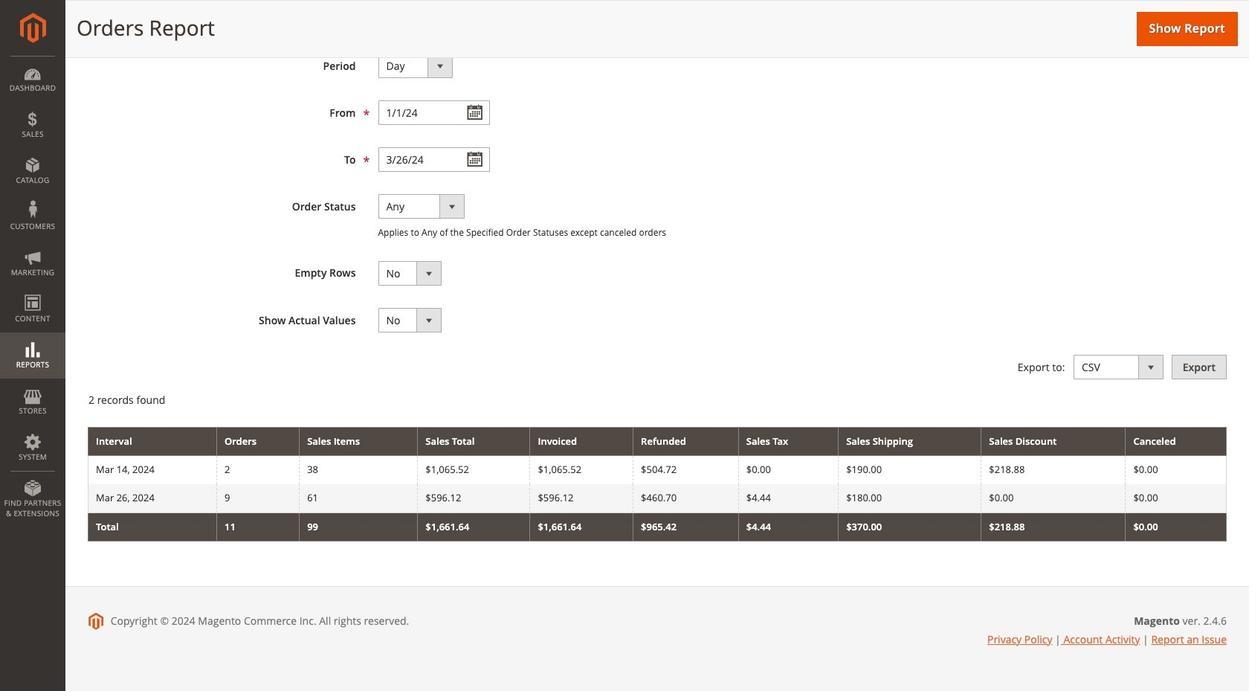 Task type: vqa. For each thing, say whether or not it's contained in the screenshot.
Tab List
no



Task type: describe. For each thing, give the bounding box(es) containing it.
magento admin panel image
[[20, 13, 46, 43]]



Task type: locate. For each thing, give the bounding box(es) containing it.
menu bar
[[0, 56, 65, 526]]

None text field
[[378, 101, 490, 125], [378, 148, 490, 172], [378, 101, 490, 125], [378, 148, 490, 172]]



